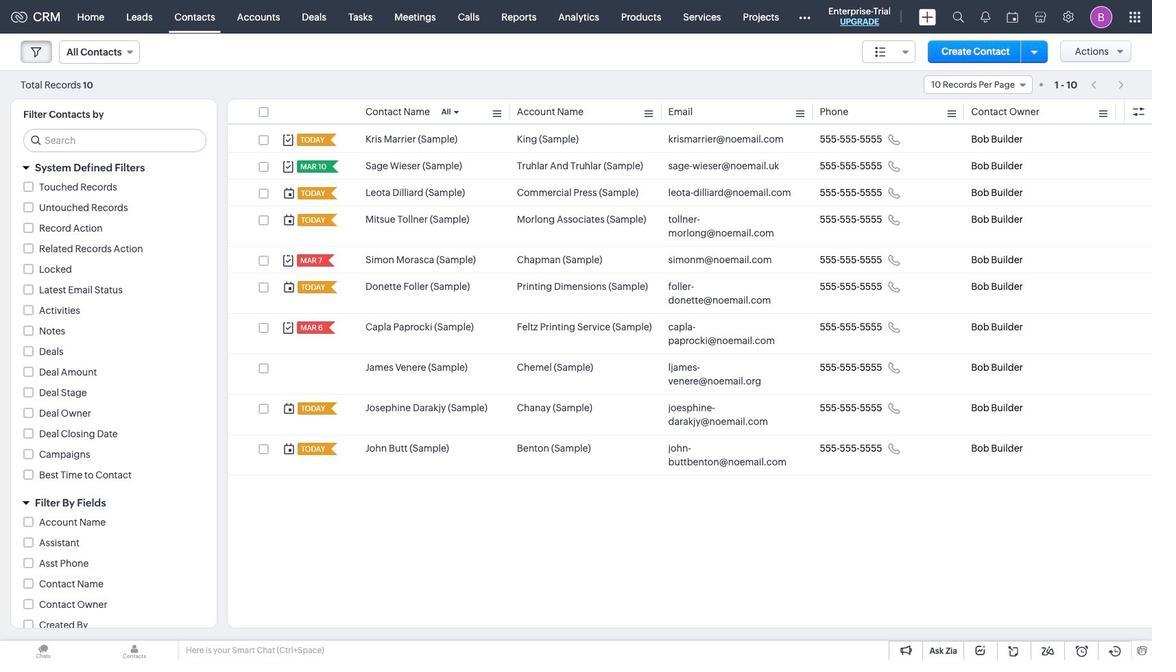 Task type: vqa. For each thing, say whether or not it's contained in the screenshot.
the topmost the 2
no



Task type: describe. For each thing, give the bounding box(es) containing it.
search element
[[945, 0, 973, 34]]

Search text field
[[24, 130, 206, 152]]

signals element
[[973, 0, 999, 34]]

profile element
[[1083, 0, 1121, 33]]

size image
[[876, 46, 886, 58]]

create menu element
[[911, 0, 945, 33]]



Task type: locate. For each thing, give the bounding box(es) containing it.
chats image
[[0, 641, 86, 661]]

calendar image
[[1007, 11, 1019, 22]]

none field size
[[862, 40, 916, 63]]

signals image
[[981, 11, 991, 23]]

navigation
[[1085, 75, 1132, 95]]

contacts image
[[91, 641, 178, 661]]

row group
[[228, 126, 1153, 476]]

logo image
[[11, 11, 27, 22]]

profile image
[[1091, 6, 1113, 28]]

Other Modules field
[[790, 6, 820, 28]]

search image
[[953, 11, 965, 23]]

None field
[[59, 40, 140, 64], [862, 40, 916, 63], [924, 75, 1033, 94], [59, 40, 140, 64], [924, 75, 1033, 94]]

create menu image
[[919, 9, 936, 25]]



